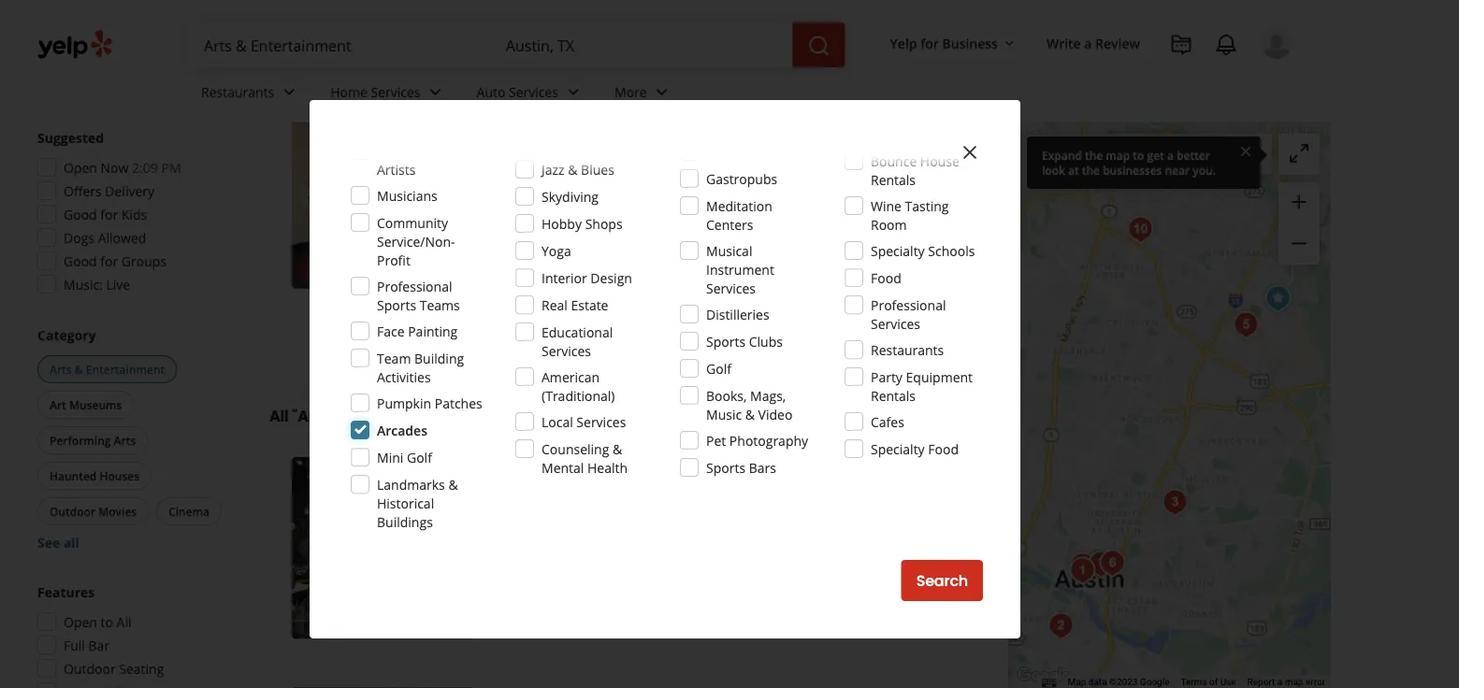 Task type: vqa. For each thing, say whether or not it's contained in the screenshot.
Photography
yes



Task type: locate. For each thing, give the bounding box(es) containing it.
rentals inside party equipment rentals
[[871, 387, 916, 405]]

1 good from the top
[[64, 205, 97, 223]]

activities inside button
[[718, 168, 770, 183]]

write
[[1047, 34, 1081, 52]]

austin, up sponsored
[[269, 9, 348, 40]]

sports down distilleries
[[706, 333, 746, 350]]

services down results
[[371, 83, 421, 101]]

professional inside professional sports teams
[[377, 277, 452, 295]]

educational services
[[542, 323, 613, 360]]

sports up face
[[377, 296, 416, 314]]

10
[[315, 0, 338, 10]]

pm inside group
[[161, 159, 181, 176]]

arts left jazz
[[500, 168, 523, 183]]

services inside educational services
[[542, 342, 591, 360]]

entertainment up auto services link
[[468, 0, 631, 10]]

request a quote
[[809, 336, 931, 357]]

1 horizontal spatial team
[[635, 168, 666, 183]]

building
[[669, 168, 715, 183], [414, 349, 464, 367]]

arts inside the arts & entertainment link
[[500, 168, 523, 183]]

0 horizontal spatial map
[[1106, 147, 1130, 163]]

rentals down party
[[871, 387, 916, 405]]

all left "arts
[[269, 406, 289, 427]]

for
[[921, 34, 939, 52], [100, 205, 118, 223], [100, 252, 118, 270], [795, 275, 813, 292]]

experience
[[724, 275, 792, 292]]

sports
[[377, 296, 416, 314], [706, 333, 746, 350], [706, 459, 746, 477]]

arts & entertainment up skydiving
[[500, 168, 620, 183]]

1 horizontal spatial close image
[[1239, 143, 1254, 159]]

& up musical
[[732, 222, 742, 240]]

1 horizontal spatial pm
[[595, 196, 615, 214]]

1 vertical spatial specialty
[[871, 440, 925, 458]]

services for auto
[[509, 83, 559, 101]]

2 specialty from the top
[[871, 440, 925, 458]]

0 horizontal spatial austin,
[[269, 9, 348, 40]]

bounce
[[871, 152, 917, 170]]

0 vertical spatial pm
[[161, 159, 181, 176]]

1 horizontal spatial of
[[1210, 677, 1218, 688]]

all up outdoor seating
[[117, 613, 131, 631]]

arts inside performing arts button
[[114, 433, 136, 448]]

0 horizontal spatial pm
[[161, 159, 181, 176]]

arts up houses
[[114, 433, 136, 448]]

arts & entertainment up museums
[[50, 362, 165, 377]]

results
[[353, 55, 408, 76]]

for right 'yelp'
[[921, 34, 939, 52]]

search
[[1127, 146, 1169, 163], [916, 571, 968, 592]]

& left the video
[[745, 406, 755, 423]]

0 vertical spatial arts & entertainment button
[[496, 167, 624, 185]]

0 vertical spatial sports
[[377, 296, 416, 314]]

music: live
[[64, 275, 130, 293]]

texas down (traditional)
[[593, 406, 637, 427]]

cinema button
[[156, 498, 222, 526]]

arts & entertainment button up museums
[[37, 355, 177, 384]]

restaurants down sponsored
[[201, 83, 274, 101]]

1 vertical spatial activities
[[377, 368, 431, 386]]

0 horizontal spatial golf
[[407, 449, 432, 466]]

0 horizontal spatial gameon! atx image
[[292, 107, 474, 289]]

haunted houses button
[[37, 462, 152, 490]]

open to all
[[64, 613, 131, 631]]

1 vertical spatial open
[[496, 196, 531, 214]]

outdoor
[[50, 504, 96, 519], [64, 660, 116, 678]]

team
[[635, 168, 666, 183], [377, 349, 411, 367]]

1 vertical spatial arts & entertainment button
[[37, 355, 177, 384]]

open up private
[[496, 196, 531, 214]]

of inside '"we provide a unique game show experience for groups and parties of up to 50 people!"'
[[935, 275, 947, 292]]

more
[[615, 83, 647, 101]]

austin, down (traditional)
[[537, 406, 590, 427]]

1 vertical spatial food
[[928, 440, 959, 458]]

all."
[[643, 591, 665, 609]]

1 vertical spatial restaurants
[[871, 341, 944, 359]]

1 vertical spatial outdoor
[[64, 660, 116, 678]]

& right "arts
[[332, 406, 344, 427]]

good up dogs
[[64, 205, 97, 223]]

services inside musical instrument services
[[706, 279, 756, 297]]

commissioned
[[377, 142, 468, 159]]

3 24 chevron down v2 image from the left
[[562, 81, 585, 103]]

full
[[64, 637, 85, 654]]

of right parties
[[935, 275, 947, 292]]

0 vertical spatial search
[[1127, 146, 1169, 163]]

rentals
[[871, 171, 916, 188], [871, 387, 916, 405]]

expand
[[1042, 147, 1082, 163]]

to left the get
[[1133, 147, 1144, 163]]

for left groups in the right of the page
[[795, 275, 813, 292]]

specialty down room
[[871, 242, 925, 260]]

cinema
[[169, 504, 210, 519]]

price group
[[37, 35, 232, 97]]

0 horizontal spatial arts & entertainment
[[50, 362, 165, 377]]

for down offers delivery
[[100, 205, 118, 223]]

painting
[[408, 322, 458, 340]]

1 vertical spatial rentals
[[871, 387, 916, 405]]

for inside '"we provide a unique game show experience for groups and parties of up to 50 people!"'
[[795, 275, 813, 292]]

1 vertical spatial all
[[117, 613, 131, 631]]

0 horizontal spatial arts & entertainment button
[[37, 355, 177, 384]]

services down (traditional)
[[577, 413, 626, 431]]

2 vertical spatial entertainment
[[86, 362, 165, 377]]

1 horizontal spatial restaurants
[[871, 341, 944, 359]]

entertainment
[[468, 0, 631, 10], [538, 168, 620, 183], [86, 362, 165, 377]]

to left 50 on the left top
[[536, 293, 549, 311]]

building up meditation
[[669, 168, 715, 183]]

1 vertical spatial professional
[[871, 296, 946, 314]]

best
[[342, 0, 391, 10]]

upstairs circus image
[[292, 458, 474, 640], [1064, 552, 1102, 590]]

& right best
[[446, 0, 464, 10]]

0 horizontal spatial professional
[[377, 277, 452, 295]]

0 horizontal spatial upstairs circus image
[[292, 458, 474, 640]]

services right auto
[[509, 83, 559, 101]]

restaurants inside restaurants link
[[201, 83, 274, 101]]

upstairs
[[517, 458, 595, 483]]

0 vertical spatial specialty
[[871, 242, 925, 260]]

quote
[[886, 336, 931, 357]]

0 horizontal spatial all
[[117, 613, 131, 631]]

review
[[1096, 34, 1140, 52]]

golf up books,
[[706, 360, 731, 377]]

& inside books, mags, music & video
[[745, 406, 755, 423]]

4 24 chevron down v2 image from the left
[[651, 81, 673, 103]]

close image inside expand the map to get a better look at the businesses near you. tooltip
[[1239, 143, 1254, 159]]

to left the 3
[[657, 248, 669, 266]]

building down painting
[[414, 349, 464, 367]]

pm for open until 9:30 pm
[[595, 196, 615, 214]]

entertainment up museums
[[86, 362, 165, 377]]

arts right best
[[395, 0, 442, 10]]

0 horizontal spatial close image
[[959, 141, 981, 164]]

a left quote
[[872, 336, 882, 357]]

1 horizontal spatial professional
[[871, 296, 946, 314]]

0 horizontal spatial of
[[935, 275, 947, 292]]

outdoor inside button
[[50, 504, 96, 519]]

a up people!"
[[594, 275, 602, 292]]

tasting
[[905, 197, 949, 215]]

services for local
[[577, 413, 626, 431]]

to inside '"we provide a unique game show experience for groups and parties of up to 50 people!"'
[[536, 293, 549, 311]]

professional for services
[[871, 296, 946, 314]]

1 horizontal spatial arts & entertainment
[[500, 168, 620, 183]]

outdoor up all
[[50, 504, 96, 519]]

arts & entertainment button up skydiving
[[496, 167, 624, 185]]

food up professional services
[[871, 269, 902, 287]]

2 vertical spatial sports
[[706, 459, 746, 477]]

professional down parties
[[871, 296, 946, 314]]

patches
[[435, 394, 482, 412]]

sports down pet
[[706, 459, 746, 477]]

24 chevron down v2 image
[[278, 81, 301, 103], [424, 81, 447, 103], [562, 81, 585, 103], [651, 81, 673, 103]]

24 chevron down v2 image inside home services link
[[424, 81, 447, 103]]

pumpkin
[[377, 394, 431, 412]]

1 vertical spatial team
[[377, 349, 411, 367]]

1 vertical spatial building
[[414, 349, 464, 367]]

real
[[542, 296, 568, 314]]

expand map image
[[1288, 142, 1311, 165]]

american
[[542, 368, 600, 386]]

suggested
[[37, 129, 104, 146]]

0 horizontal spatial search
[[916, 571, 968, 592]]

restaurants inside search dialog
[[871, 341, 944, 359]]

"we
[[517, 275, 541, 292]]

the eureka room image
[[1157, 484, 1194, 522]]

home services
[[330, 83, 421, 101]]

team building activities
[[635, 168, 770, 183], [377, 349, 464, 386]]

texas inside top 10 best arts & entertainment near austin, texas
[[353, 9, 419, 40]]

1 horizontal spatial team building activities
[[635, 168, 770, 183]]

4.9 star rating image
[[496, 139, 597, 157]]

0 vertical spatial professional
[[377, 277, 452, 295]]

rentals down bounce
[[871, 171, 916, 188]]

0 horizontal spatial restaurants
[[201, 83, 274, 101]]

better
[[1177, 147, 1210, 163]]

pm for open now 2:09 pm
[[161, 159, 181, 176]]

map region
[[874, 6, 1353, 689]]

price
[[37, 36, 70, 53]]

people!"
[[571, 293, 621, 311]]

services for professional
[[871, 315, 921, 333]]

1 vertical spatial entertainment
[[538, 168, 620, 183]]

groups
[[121, 252, 167, 270]]

dogs
[[64, 229, 94, 246]]

for for business
[[921, 34, 939, 52]]

expand the map to get a better look at the businesses near you.
[[1042, 147, 1216, 178]]

for inside button
[[921, 34, 939, 52]]

rentals for bounce
[[871, 171, 916, 188]]

& left jazz
[[526, 168, 535, 183]]

2 24 chevron down v2 image from the left
[[424, 81, 447, 103]]

pm right 2:09
[[161, 159, 181, 176]]

arts & entertainment for the top 'arts & entertainment' button
[[500, 168, 620, 183]]

1 vertical spatial search
[[916, 571, 968, 592]]

close image for search dialog
[[959, 141, 981, 164]]

0 vertical spatial austin,
[[269, 9, 348, 40]]

for for kids
[[100, 205, 118, 223]]

2 rentals from the top
[[871, 387, 916, 405]]

1 rentals from the top
[[871, 171, 916, 188]]

close image inside search dialog
[[959, 141, 981, 164]]

open up full at the left of page
[[64, 613, 97, 631]]

equipment
[[906, 368, 973, 386]]

local services
[[542, 413, 626, 431]]

0 horizontal spatial activities
[[377, 368, 431, 386]]

1 24 chevron down v2 image from the left
[[278, 81, 301, 103]]

24 chevron down v2 image right auto services
[[562, 81, 585, 103]]

texas
[[353, 9, 419, 40], [593, 406, 637, 427]]

1 slideshow element from the top
[[292, 107, 474, 289]]

counseling
[[542, 440, 609, 458]]

1 horizontal spatial food
[[928, 440, 959, 458]]

artists
[[377, 160, 416, 178]]

all
[[269, 406, 289, 427], [117, 613, 131, 631]]

search inside search button
[[916, 571, 968, 592]]

1 horizontal spatial texas
[[593, 406, 637, 427]]

profit
[[377, 251, 411, 269]]

performing arts button
[[37, 427, 148, 455]]

close image right bounce
[[959, 141, 981, 164]]

previous image
[[299, 537, 322, 560]]

entertainment inside group
[[86, 362, 165, 377]]

a right did
[[597, 591, 604, 609]]

2 vertical spatial open
[[64, 613, 97, 631]]

0 vertical spatial building
[[669, 168, 715, 183]]

google
[[1140, 677, 1170, 688]]

24 chevron down v2 image inside restaurants link
[[278, 81, 301, 103]]

party
[[871, 368, 903, 386]]

golf up landmarks
[[407, 449, 432, 466]]

slideshow element
[[292, 107, 474, 289], [292, 458, 474, 640]]

1 horizontal spatial search
[[1127, 146, 1169, 163]]

0 horizontal spatial building
[[414, 349, 464, 367]]

activities up meditation
[[718, 168, 770, 183]]

0 vertical spatial entertainment
[[468, 0, 631, 10]]

map inside expand the map to get a better look at the businesses near you.
[[1106, 147, 1130, 163]]

1 horizontal spatial map
[[1189, 146, 1216, 163]]

close image right better
[[1239, 143, 1254, 159]]

texas up results
[[353, 9, 419, 40]]

food down party equipment rentals
[[928, 440, 959, 458]]

24 chevron down v2 image inside auto services link
[[562, 81, 585, 103]]

0 horizontal spatial texas
[[353, 9, 419, 40]]

map right as
[[1189, 146, 1216, 163]]

a right the get
[[1167, 147, 1174, 163]]

groups
[[816, 275, 859, 292]]

clubs
[[749, 333, 783, 350]]

outdoor for outdoor movies
[[50, 504, 96, 519]]

1 specialty from the top
[[871, 242, 925, 260]]

0 vertical spatial outdoor
[[50, 504, 96, 519]]

shitty kitty big ball bingo image
[[1064, 548, 1102, 585]]

1 vertical spatial pm
[[595, 196, 615, 214]]

team inside button
[[635, 168, 666, 183]]

close image
[[959, 141, 981, 164], [1239, 143, 1254, 159]]

0 vertical spatial slideshow element
[[292, 107, 474, 289]]

zoom in image
[[1288, 191, 1311, 213]]

austin, inside top 10 best arts & entertainment near austin, texas
[[269, 9, 348, 40]]

0 vertical spatial activities
[[718, 168, 770, 183]]

pumpkin patches
[[377, 394, 482, 412]]

room
[[871, 216, 907, 233]]

professional up teams
[[377, 277, 452, 295]]

locally owned & operated
[[643, 222, 801, 240]]

entertainment up skydiving
[[538, 168, 620, 183]]

a inside together. my husband did a catch all."
[[597, 591, 604, 609]]

good for good for groups
[[64, 252, 97, 270]]

entertainment inside the arts & entertainment link
[[538, 168, 620, 183]]

of left use
[[1210, 677, 1218, 688]]

0 vertical spatial team building activities
[[635, 168, 770, 183]]

1 vertical spatial of
[[1210, 677, 1218, 688]]

a inside expand the map to get a better look at the businesses near you.
[[1167, 147, 1174, 163]]

map left "error"
[[1285, 677, 1304, 688]]

0 vertical spatial open
[[64, 159, 97, 176]]

rentals inside bounce house rentals
[[871, 171, 916, 188]]

to
[[1133, 147, 1144, 163], [657, 248, 669, 266], [536, 293, 549, 311], [101, 613, 113, 631]]

outdoor down full bar
[[64, 660, 116, 678]]

group
[[32, 128, 232, 299], [1279, 182, 1320, 265], [34, 326, 232, 552], [32, 583, 232, 689]]

pm
[[161, 159, 181, 176], [595, 196, 615, 214]]

activities up pumpkin
[[377, 368, 431, 386]]

commissioned artists
[[377, 142, 468, 178]]

services down the instrument
[[706, 279, 756, 297]]

24 chevron down v2 image down 16 info v2 image
[[424, 81, 447, 103]]

health
[[587, 459, 628, 477]]

search for search as map moves
[[1127, 146, 1169, 163]]

1 horizontal spatial all
[[269, 406, 289, 427]]

specialty for specialty food
[[871, 440, 925, 458]]

1 horizontal spatial arts & entertainment button
[[496, 167, 624, 185]]

1 horizontal spatial activities
[[718, 168, 770, 183]]

pm up "shops"
[[595, 196, 615, 214]]

24 chevron down v2 image down sponsored
[[278, 81, 301, 103]]

all inside group
[[117, 613, 131, 631]]

expand the map to get a better look at the businesses near you. tooltip
[[1027, 137, 1261, 189]]

arts & entertainment inside group
[[50, 362, 165, 377]]

design
[[591, 269, 632, 287]]

0 vertical spatial texas
[[353, 9, 419, 40]]

all "arts & entertainment" results in austin, texas
[[269, 406, 637, 427]]

restaurants up party
[[871, 341, 944, 359]]

team building activities down "face painting"
[[377, 349, 464, 386]]

map left the get
[[1106, 147, 1130, 163]]

1 vertical spatial slideshow element
[[292, 458, 474, 640]]

american (traditional)
[[542, 368, 615, 405]]

16 chevron down v2 image
[[1002, 36, 1017, 51]]

open up offers
[[64, 159, 97, 176]]

0 horizontal spatial food
[[871, 269, 902, 287]]

wine tasting room
[[871, 197, 949, 233]]

zoom out image
[[1288, 232, 1311, 255]]

1 horizontal spatial golf
[[706, 360, 731, 377]]

austin,
[[269, 9, 348, 40], [537, 406, 590, 427]]

catch
[[607, 591, 640, 609]]

24 chevron down v2 image right the 'more'
[[651, 81, 673, 103]]

& up art museums
[[75, 362, 83, 377]]

0 vertical spatial arts & entertainment
[[500, 168, 620, 183]]

local
[[542, 413, 573, 431]]

open for open now 2:09 pm
[[64, 159, 97, 176]]

community service/non- profit
[[377, 214, 455, 269]]

0 vertical spatial of
[[935, 275, 947, 292]]

& inside counseling & mental health
[[613, 440, 622, 458]]

1 vertical spatial good
[[64, 252, 97, 270]]

art museums
[[50, 397, 122, 413]]

0 vertical spatial good
[[64, 205, 97, 223]]

team down face
[[377, 349, 411, 367]]

for down dogs allowed
[[100, 252, 118, 270]]

golf
[[706, 360, 731, 377], [407, 449, 432, 466]]

good down dogs
[[64, 252, 97, 270]]

report a map error link
[[1248, 677, 1326, 688]]

1 vertical spatial arts & entertainment
[[50, 362, 165, 377]]

counseling & mental health
[[542, 440, 628, 477]]

1 vertical spatial sports
[[706, 333, 746, 350]]

2 horizontal spatial map
[[1285, 677, 1304, 688]]

0 vertical spatial team
[[635, 168, 666, 183]]

0 vertical spatial restaurants
[[201, 83, 274, 101]]

gameon! atx image
[[292, 107, 474, 289], [1260, 280, 1297, 318]]

24 chevron down v2 image for home services
[[424, 81, 447, 103]]

to up bar
[[101, 613, 113, 631]]

entertainment for the top 'arts & entertainment' button
[[538, 168, 620, 183]]

open for open until 9:30 pm
[[496, 196, 531, 214]]

services down the educational
[[542, 342, 591, 360]]

team building activities up meditation
[[635, 168, 770, 183]]

2 good from the top
[[64, 252, 97, 270]]

0 horizontal spatial team
[[377, 349, 411, 367]]

& right landmarks
[[448, 476, 458, 493]]

0 horizontal spatial team building activities
[[377, 349, 464, 386]]

live
[[106, 275, 130, 293]]

to inside expand the map to get a better look at the businesses near you.
[[1133, 147, 1144, 163]]

services up quote
[[871, 315, 921, 333]]

None search field
[[189, 22, 849, 67]]

1 horizontal spatial building
[[669, 168, 715, 183]]

specialty down cafes
[[871, 440, 925, 458]]

team right blues
[[635, 168, 666, 183]]

bounce house rentals
[[871, 152, 960, 188]]

0 vertical spatial golf
[[706, 360, 731, 377]]

a right write
[[1085, 34, 1092, 52]]

0 vertical spatial food
[[871, 269, 902, 287]]

1 vertical spatial texas
[[593, 406, 637, 427]]

jazz
[[542, 160, 565, 178]]

error
[[1306, 677, 1326, 688]]

yoga
[[542, 242, 571, 260]]

& up health
[[613, 440, 622, 458]]

24 chevron down v2 image inside more link
[[651, 81, 673, 103]]

show
[[689, 275, 721, 292]]

$$$$
[[192, 72, 217, 87]]

professional for sports
[[377, 277, 452, 295]]

services inside professional services
[[871, 315, 921, 333]]

1 vertical spatial team building activities
[[377, 349, 464, 386]]

0 vertical spatial rentals
[[871, 171, 916, 188]]

seating
[[119, 660, 164, 678]]

1 vertical spatial austin,
[[537, 406, 590, 427]]



Task type: describe. For each thing, give the bounding box(es) containing it.
events
[[561, 222, 601, 240]]

request a quote button
[[791, 326, 949, 367]]

art
[[50, 397, 66, 413]]

0 vertical spatial all
[[269, 406, 289, 427]]

pet
[[706, 432, 726, 449]]

map data ©2023 google
[[1068, 677, 1170, 688]]

performing
[[50, 433, 111, 448]]

close image for expand the map to get a better look at the businesses near you. tooltip
[[1239, 143, 1254, 159]]

entertainment"
[[347, 406, 462, 427]]

bedpost confessions image
[[1094, 545, 1131, 582]]

1 horizontal spatial upstairs circus image
[[1064, 552, 1102, 590]]

cafes
[[871, 413, 905, 431]]

"efficient"
[[517, 248, 583, 266]]

a inside button
[[872, 336, 882, 357]]

sports inside professional sports teams
[[377, 296, 416, 314]]

entertainment inside top 10 best arts & entertainment near austin, texas
[[468, 0, 631, 10]]

24 chevron down v2 image for more
[[651, 81, 673, 103]]

building inside button
[[669, 168, 715, 183]]

museum of the weird image
[[1083, 546, 1120, 583]]

24 chevron down v2 image for restaurants
[[278, 81, 301, 103]]

open now 2:09 pm
[[64, 159, 181, 176]]

sports for sports clubs
[[706, 333, 746, 350]]

& right jazz
[[568, 160, 578, 178]]

search image
[[808, 35, 830, 57]]

yelp
[[890, 34, 917, 52]]

musical
[[706, 242, 753, 260]]

good for good for kids
[[64, 205, 97, 223]]

50
[[552, 293, 567, 311]]

unique
[[605, 275, 648, 292]]

google image
[[1013, 664, 1075, 689]]

music:
[[64, 275, 103, 293]]

hobby shops
[[542, 215, 623, 232]]

in
[[519, 406, 534, 427]]

notifications image
[[1215, 34, 1238, 56]]

team building activities inside button
[[635, 168, 770, 183]]

estate
[[571, 296, 609, 314]]

group containing features
[[32, 583, 232, 689]]

report a map error
[[1248, 677, 1326, 688]]

write a review
[[1047, 34, 1140, 52]]

business
[[942, 34, 998, 52]]

husband
[[517, 591, 571, 609]]

activities inside search dialog
[[377, 368, 431, 386]]

shops
[[585, 215, 623, 232]]

professional sports teams
[[377, 277, 460, 314]]

rentals for party
[[871, 387, 916, 405]]

building inside team building activities
[[414, 349, 464, 367]]

haunted houses
[[50, 468, 139, 484]]

wonderspaces  - austin image
[[1228, 306, 1265, 344]]

distilleries
[[706, 305, 770, 323]]

team building activities link
[[631, 167, 774, 185]]

community
[[377, 214, 448, 232]]

1 horizontal spatial austin,
[[537, 406, 590, 427]]

24 chevron down v2 image for auto services
[[562, 81, 585, 103]]

open for open to all
[[64, 613, 97, 631]]

outdoor movies
[[50, 504, 137, 519]]

instrument
[[706, 261, 774, 278]]

yelp for business
[[890, 34, 998, 52]]

1 vertical spatial golf
[[407, 449, 432, 466]]

keyboard shortcuts image
[[1042, 679, 1057, 688]]

features
[[37, 583, 95, 601]]

specialty for specialty schools
[[871, 242, 925, 260]]

map for to
[[1106, 147, 1130, 163]]

specialty food
[[871, 440, 959, 458]]

sponsored
[[269, 55, 350, 76]]

hobby
[[542, 215, 582, 232]]

"we provide a unique game show experience for groups and parties of up to 50 people!"
[[517, 275, 947, 311]]

©2023
[[1110, 677, 1138, 688]]

casa neverlandia image
[[1043, 608, 1080, 645]]

provide
[[544, 275, 591, 292]]

user actions element
[[875, 23, 1320, 138]]

arts down category
[[50, 362, 72, 377]]

house
[[920, 152, 960, 170]]

projects image
[[1170, 34, 1193, 56]]

& inside top 10 best arts & entertainment near austin, texas
[[446, 0, 464, 10]]

jazz & blues
[[542, 160, 614, 178]]

team building activities inside search dialog
[[377, 349, 464, 386]]

results
[[465, 406, 517, 427]]

9:30
[[565, 196, 591, 214]]

request
[[809, 336, 869, 357]]

group containing suggested
[[32, 128, 232, 299]]

see all
[[37, 534, 79, 551]]

group containing category
[[34, 326, 232, 552]]

blues
[[581, 160, 614, 178]]

centers
[[706, 216, 754, 233]]

team inside search dialog
[[377, 349, 411, 367]]

meditation
[[706, 197, 773, 215]]

pet photography
[[706, 432, 808, 449]]

a right report
[[1278, 677, 1283, 688]]

professional services
[[871, 296, 946, 333]]

near
[[635, 0, 689, 10]]

buildings
[[377, 513, 433, 531]]

locally
[[643, 222, 684, 240]]

dogs allowed
[[64, 229, 146, 246]]

yelp for business button
[[883, 26, 1024, 60]]

auto services
[[477, 83, 559, 101]]

search dialog
[[0, 0, 1459, 689]]

operated
[[745, 222, 801, 240]]

arcade ufo image
[[1122, 211, 1160, 248]]

moves
[[1220, 146, 1260, 163]]

historical
[[377, 494, 434, 512]]

map for moves
[[1189, 146, 1216, 163]]

search for search
[[916, 571, 968, 592]]

meditation centers
[[706, 197, 773, 233]]

sports for sports bars
[[706, 459, 746, 477]]

interior
[[542, 269, 587, 287]]

16 info v2 image
[[412, 58, 427, 73]]

previous image
[[299, 187, 322, 209]]

for for groups
[[100, 252, 118, 270]]

museums
[[69, 397, 122, 413]]

bars
[[749, 459, 776, 477]]

1 horizontal spatial gameon! atx image
[[1260, 280, 1297, 318]]

books, mags, music & video
[[706, 387, 793, 423]]

houses
[[100, 468, 139, 484]]

arts inside top 10 best arts & entertainment near austin, texas
[[395, 0, 442, 10]]

sports bars
[[706, 459, 776, 477]]

game
[[651, 275, 685, 292]]

according
[[594, 248, 653, 266]]

business categories element
[[186, 67, 1294, 122]]

2 slideshow element from the top
[[292, 458, 474, 640]]

look
[[1042, 162, 1065, 178]]

map for error
[[1285, 677, 1304, 688]]

outdoor movies button
[[37, 498, 149, 526]]

terms of use link
[[1181, 677, 1236, 688]]

wine
[[871, 197, 902, 215]]

terms of use
[[1181, 677, 1236, 688]]

services for home
[[371, 83, 421, 101]]

schools
[[928, 242, 975, 260]]

circus
[[600, 458, 658, 483]]

report
[[1248, 677, 1275, 688]]

& inside landmarks & historical buildings
[[448, 476, 458, 493]]

near
[[1165, 162, 1190, 178]]

private events
[[515, 222, 601, 240]]

services for educational
[[542, 342, 591, 360]]

a inside '"we provide a unique game show experience for groups and parties of up to 50 people!"'
[[594, 275, 602, 292]]

music
[[706, 406, 742, 423]]

museum of illusions austin image
[[1116, 136, 1153, 174]]

arts & entertainment button inside group
[[37, 355, 177, 384]]

gameon! atx image
[[1260, 280, 1297, 318]]

arts & entertainment for 'arts & entertainment' button in the group
[[50, 362, 165, 377]]

see all button
[[37, 534, 79, 551]]

books,
[[706, 387, 747, 405]]

all
[[64, 534, 79, 551]]

party equipment rentals
[[871, 368, 973, 405]]

entertainment for 'arts & entertainment' button in the group
[[86, 362, 165, 377]]

outdoor for outdoor seating
[[64, 660, 116, 678]]



